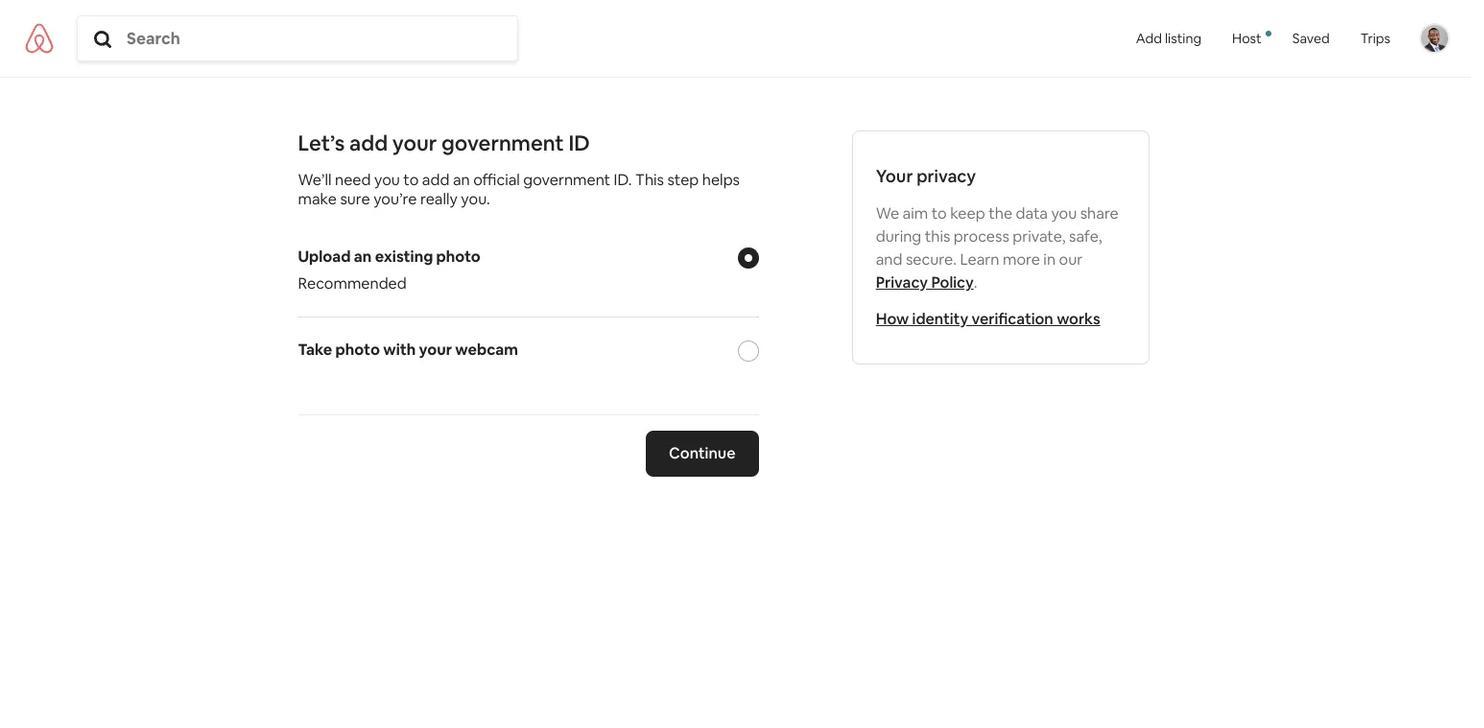 Task type: describe. For each thing, give the bounding box(es) containing it.
continue
[[669, 444, 736, 464]]

official
[[474, 170, 520, 190]]

safe,
[[1070, 227, 1103, 247]]

an inside upload an existing photo recommended
[[354, 247, 372, 267]]

share
[[1081, 204, 1119, 224]]

saved link
[[1278, 0, 1346, 77]]

in
[[1044, 250, 1056, 270]]

existing
[[375, 247, 433, 267]]

how identity verification works button
[[876, 309, 1101, 329]]

government inside we'll need you to add an official government id. this step helps make sure you're really you.
[[524, 170, 611, 190]]

make
[[298, 189, 337, 209]]

let's
[[298, 130, 345, 157]]

how identity verification works
[[876, 309, 1101, 329]]

you're
[[374, 189, 417, 209]]

to inside we'll need you to add an official government id. this step helps make sure you're really you.
[[404, 170, 419, 190]]

take photo with your webcam
[[298, 340, 519, 360]]

0 vertical spatial your
[[392, 130, 437, 157]]

policy
[[932, 273, 974, 293]]

we aim to keep the data you share during this process private, safe, and secure. learn more in our privacy policy .
[[876, 204, 1119, 293]]

we'll need you to add an official government id. this step helps make sure you're really you.
[[298, 170, 740, 209]]

id.
[[614, 170, 632, 190]]

you inside we aim to keep the data you share during this process private, safe, and secure. learn more in our privacy policy .
[[1052, 204, 1078, 224]]

saved
[[1293, 30, 1331, 47]]

this
[[925, 227, 951, 247]]

with
[[383, 340, 416, 360]]

private,
[[1013, 227, 1066, 247]]

you inside we'll need you to add an official government id. this step helps make sure you're really you.
[[375, 170, 400, 190]]

secure.
[[906, 250, 957, 270]]

verification
[[972, 309, 1054, 329]]

privacy
[[917, 165, 977, 187]]

add listing
[[1137, 30, 1202, 47]]

your
[[876, 165, 914, 187]]

0 horizontal spatial photo
[[336, 340, 380, 360]]

sure
[[340, 189, 370, 209]]

add inside we'll need you to add an official government id. this step helps make sure you're really you.
[[422, 170, 450, 190]]

step
[[668, 170, 699, 190]]

we
[[876, 204, 900, 224]]

upload
[[298, 247, 351, 267]]

we'll
[[298, 170, 332, 190]]

more
[[1003, 250, 1041, 270]]

you.
[[461, 189, 490, 209]]

add listing link
[[1121, 0, 1218, 77]]

id
[[569, 130, 590, 157]]

identity
[[913, 309, 969, 329]]

helps
[[703, 170, 740, 190]]

need
[[335, 170, 371, 190]]

continue button
[[646, 431, 759, 477]]



Task type: vqa. For each thing, say whether or not it's contained in the screenshot.
Let's add your government ID at the top of page
yes



Task type: locate. For each thing, give the bounding box(es) containing it.
government up official
[[442, 130, 564, 157]]

0 vertical spatial photo
[[436, 247, 481, 267]]

0 horizontal spatial add
[[350, 130, 388, 157]]

0 vertical spatial government
[[442, 130, 564, 157]]

add
[[350, 130, 388, 157], [422, 170, 450, 190]]

really
[[421, 189, 458, 209]]

.
[[974, 273, 978, 293]]

1 vertical spatial you
[[1052, 204, 1078, 224]]

1 horizontal spatial photo
[[436, 247, 481, 267]]

take
[[298, 340, 332, 360]]

host button
[[1218, 0, 1278, 77]]

to
[[404, 170, 419, 190], [932, 204, 947, 224]]

government down "id"
[[524, 170, 611, 190]]

trips
[[1361, 30, 1391, 47]]

government
[[442, 130, 564, 157], [524, 170, 611, 190]]

None search field
[[78, 28, 518, 49]]

0 horizontal spatial an
[[354, 247, 372, 267]]

1 horizontal spatial an
[[453, 170, 470, 190]]

an up recommended
[[354, 247, 372, 267]]

1 vertical spatial photo
[[336, 340, 380, 360]]

to left really
[[404, 170, 419, 190]]

1 vertical spatial add
[[422, 170, 450, 190]]

photo left "with"
[[336, 340, 380, 360]]

None radio
[[738, 248, 759, 269]]

our
[[1060, 250, 1083, 270]]

1 vertical spatial to
[[932, 204, 947, 224]]

the
[[989, 204, 1013, 224]]

an left official
[[453, 170, 470, 190]]

you up safe,
[[1052, 204, 1078, 224]]

add
[[1137, 30, 1163, 47]]

privacy
[[876, 273, 928, 293]]

Take photo with your webcam radio
[[738, 341, 759, 362]]

let's add your government id
[[298, 130, 590, 157]]

your right "with"
[[419, 340, 452, 360]]

0 vertical spatial add
[[350, 130, 388, 157]]

to inside we aim to keep the data you share during this process private, safe, and secure. learn more in our privacy policy .
[[932, 204, 947, 224]]

process
[[954, 227, 1010, 247]]

photo right existing
[[436, 247, 481, 267]]

1 horizontal spatial you
[[1052, 204, 1078, 224]]

you
[[375, 170, 400, 190], [1052, 204, 1078, 224]]

during
[[876, 227, 922, 247]]

this
[[636, 170, 664, 190]]

0 vertical spatial you
[[375, 170, 400, 190]]

to up this
[[932, 204, 947, 224]]

0 vertical spatial to
[[404, 170, 419, 190]]

you right need
[[375, 170, 400, 190]]

add up need
[[350, 130, 388, 157]]

1 vertical spatial government
[[524, 170, 611, 190]]

0 horizontal spatial you
[[375, 170, 400, 190]]

recommended
[[298, 274, 407, 294]]

trips link
[[1346, 0, 1407, 77]]

, has notifications image
[[1266, 31, 1272, 36]]

1 vertical spatial an
[[354, 247, 372, 267]]

1 horizontal spatial add
[[422, 170, 450, 190]]

data
[[1016, 204, 1048, 224]]

keep
[[951, 204, 986, 224]]

your
[[392, 130, 437, 157], [419, 340, 452, 360]]

your privacy
[[876, 165, 977, 187]]

photo
[[436, 247, 481, 267], [336, 340, 380, 360]]

webcam
[[455, 340, 519, 360]]

your up you're
[[392, 130, 437, 157]]

how
[[876, 309, 909, 329]]

works
[[1057, 309, 1101, 329]]

aim
[[903, 204, 929, 224]]

host
[[1233, 30, 1262, 47]]

upload an existing photo recommended
[[298, 247, 481, 294]]

an
[[453, 170, 470, 190], [354, 247, 372, 267]]

1 horizontal spatial to
[[932, 204, 947, 224]]

add down let's add your government id
[[422, 170, 450, 190]]

and
[[876, 250, 903, 270]]

learn
[[961, 250, 1000, 270]]

ben's account image
[[1422, 25, 1449, 52]]

listing
[[1166, 30, 1202, 47]]

privacy policy link
[[876, 273, 974, 293]]

Search text field
[[127, 28, 514, 49]]

an inside we'll need you to add an official government id. this step helps make sure you're really you.
[[453, 170, 470, 190]]

1 vertical spatial your
[[419, 340, 452, 360]]

0 horizontal spatial to
[[404, 170, 419, 190]]

0 vertical spatial an
[[453, 170, 470, 190]]

photo inside upload an existing photo recommended
[[436, 247, 481, 267]]



